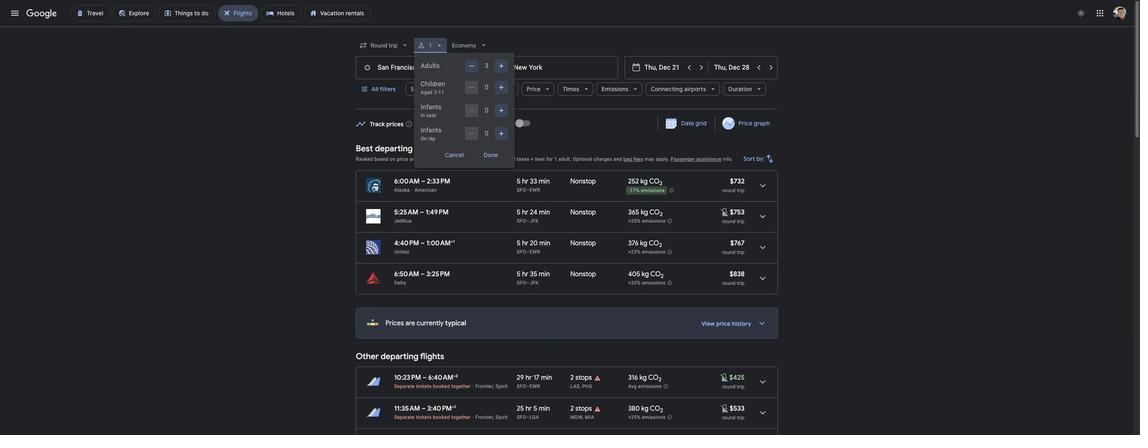 Task type: locate. For each thing, give the bounding box(es) containing it.
4 nonstop flight. element from the top
[[571, 270, 596, 280]]

– inside 11:35 am – 3:40 pm + 1
[[422, 405, 426, 413]]

booked for 6:40 am
[[433, 384, 450, 389]]

learn more about ranking image
[[450, 156, 458, 163]]

1 2 stops from the top
[[571, 374, 592, 382]]

min for 29 hr 17 min
[[541, 374, 552, 382]]

hr for 17
[[526, 374, 532, 382]]

emissions
[[602, 85, 629, 93]]

1 fees from the left
[[535, 156, 545, 162]]

 image for 10:23 pm – 6:40 am + 2
[[473, 384, 474, 389]]

sfo down 29
[[517, 384, 526, 389]]

0 vertical spatial booked
[[433, 384, 450, 389]]

838 US dollars text field
[[730, 270, 745, 278]]

round trip down $425 on the bottom
[[723, 384, 745, 390]]

hr for 20
[[522, 239, 529, 248]]

2 vertical spatial round trip
[[723, 415, 745, 421]]

airlines button
[[443, 83, 483, 96]]

1 horizontal spatial ,
[[583, 415, 584, 420]]

tickets down leaves san francisco international airport at 11:35 am on thursday, december 21 and arrives at laguardia airport at 3:40 pm on friday, december 22. element
[[416, 415, 432, 420]]

2 nonstop from the top
[[571, 208, 596, 217]]

753 US dollars text field
[[730, 208, 745, 217]]

1 frontier, from the top
[[476, 384, 494, 389]]

separate tickets booked together down 3:40 pm
[[394, 415, 471, 420]]

, inside layover (1 of 2) is a 9 hr 10 min overnight layover at harry reid international airport in las vegas. layover (2 of 2) is a 12 hr 17 min layover at phoenix sky harbor international airport in phoenix. "element"
[[580, 384, 581, 389]]

price left graph
[[739, 120, 753, 127]]

trip down $533
[[737, 415, 745, 421]]

2 vertical spatial ewr
[[530, 384, 540, 389]]

ewr inside the 5 hr 20 min sfo – ewr
[[530, 249, 540, 255]]

co
[[650, 177, 660, 186], [650, 208, 660, 217], [649, 239, 659, 248], [651, 270, 661, 278], [649, 374, 659, 382], [650, 405, 661, 413]]

hr right 25
[[526, 405, 532, 413]]

4 round from the top
[[723, 281, 736, 286]]

0 horizontal spatial fees
[[535, 156, 545, 162]]

hr for 33
[[522, 177, 529, 186]]

hr left 17
[[526, 374, 532, 382]]

done
[[484, 151, 498, 159]]

stops for 25 hr 5 min
[[576, 405, 592, 413]]

 image
[[412, 187, 413, 193], [473, 384, 474, 389]]

0 vertical spatial flights
[[415, 144, 439, 154]]

+25%
[[628, 415, 641, 420]]

– inside "4:40 pm – 1:00 am + 1"
[[421, 239, 425, 248]]

separate down departure time: 11:35 am. 'text field'
[[394, 415, 415, 420]]

0 for children aged 2-11
[[485, 83, 489, 91]]

0 vertical spatial 0
[[485, 83, 489, 91]]

2 separate tickets booked together. this trip includes tickets from multiple airlines. missed connections may be protected by kiwi.com.. element from the top
[[394, 415, 471, 420]]

1 horizontal spatial price
[[739, 120, 753, 127]]

Arrival time: 1:00 AM on  Friday, December 22. text field
[[427, 239, 455, 248]]

0 vertical spatial stops
[[576, 374, 592, 382]]

prices left are
[[386, 319, 404, 328]]

date
[[682, 120, 695, 127]]

1 right for
[[554, 156, 557, 162]]

0 horizontal spatial ,
[[580, 384, 581, 389]]

kg up +25% emissions
[[642, 405, 649, 413]]

1 trip from the top
[[737, 188, 745, 193]]

2 spirit from the top
[[496, 415, 508, 420]]

5 up lga at bottom
[[534, 405, 537, 413]]

co inside '252 kg co 2'
[[650, 177, 660, 186]]

3 trip from the top
[[737, 250, 745, 255]]

kg for 365
[[641, 208, 648, 217]]

None field
[[356, 38, 413, 53], [449, 38, 491, 53], [356, 38, 413, 53], [449, 38, 491, 53]]

kg inside '252 kg co 2'
[[641, 177, 648, 186]]

– down the total duration 5 hr 24 min. element
[[526, 218, 530, 224]]

avg emissions
[[628, 384, 662, 389]]

2 up avg emissions at the right of page
[[659, 376, 662, 383]]

6 round from the top
[[723, 415, 736, 421]]

kg up +23% emissions
[[640, 239, 648, 248]]

1 vertical spatial round trip
[[723, 384, 745, 390]]

29
[[517, 374, 524, 382]]

none search field containing adults
[[356, 35, 778, 168]]

sfo down total duration 5 hr 20 min. element
[[517, 249, 526, 255]]

+23% emissions
[[628, 249, 666, 255]]

2 together from the top
[[452, 415, 471, 420]]

emissions down 365 kg co 2
[[642, 218, 666, 224]]

2 vertical spatial this price for this flight doesn't include overhead bin access. if you need a carry-on bag, use the bags filter to update prices. image
[[720, 404, 730, 414]]

trip down 838 us dollars text field
[[737, 281, 745, 286]]

bags
[[491, 85, 505, 93]]

1 right 3:40 pm
[[454, 404, 456, 410]]

2 stops up mdw , mia
[[571, 405, 592, 413]]

Arrival time: 1:49 PM. text field
[[426, 208, 449, 217]]

5 inside the 5 hr 20 min sfo – ewr
[[517, 239, 521, 248]]

separate tickets booked together. this trip includes tickets from multiple airlines. missed connections may be protected by kiwi.com.. element for 6:40 am
[[394, 384, 471, 389]]

hr inside 5 hr 24 min sfo – jfk
[[522, 208, 529, 217]]

1 vertical spatial this price for this flight doesn't include overhead bin access. if you need a carry-on bag, use the bags filter to update prices. image
[[720, 373, 730, 383]]

4 trip from the top
[[737, 281, 745, 286]]

2 inside the 405 kg co 2
[[661, 273, 664, 280]]

– left 3:40 pm
[[422, 405, 426, 413]]

main content
[[356, 113, 778, 435]]

all filters
[[372, 85, 396, 93]]

booked
[[433, 384, 450, 389], [433, 415, 450, 420]]

flight details. leaves san francisco international airport at 6:50 am on thursday, december 21 and arrives at john f. kennedy international airport at 3:25 pm on thursday, december 21. image
[[753, 269, 773, 288]]

nonstop flight. element for 5 hr 35 min
[[571, 270, 596, 280]]

0 vertical spatial spirit
[[496, 384, 508, 389]]

2 nonstop flight. element from the top
[[571, 208, 596, 218]]

1 round from the top
[[723, 188, 736, 193]]

co inside 380 kg co 2
[[650, 405, 661, 413]]

1 vertical spatial prices
[[386, 319, 404, 328]]

+33% emissions
[[628, 280, 666, 286]]

0 horizontal spatial prices
[[386, 319, 404, 328]]

1 booked from the top
[[433, 384, 450, 389]]

+25% emissions
[[628, 415, 666, 420]]

min right 33
[[539, 177, 550, 186]]

1 separate from the top
[[394, 384, 415, 389]]

376 kg co 2
[[628, 239, 662, 249]]

hr inside 5 hr 33 min sfo – ewr
[[522, 177, 529, 186]]

hr left 20
[[522, 239, 529, 248]]

prices for prices are currently typical
[[386, 319, 404, 328]]

2 up +20% emissions
[[660, 211, 663, 218]]

round trip for $533
[[723, 415, 745, 421]]

5 sfo from the top
[[517, 384, 526, 389]]

– inside 5:25 am – 1:49 pm jetblue
[[420, 208, 424, 217]]

2 stops flight. element
[[571, 374, 592, 383], [571, 405, 592, 414]]

 image for 6:00 am – 2:33 pm
[[412, 187, 413, 193]]

co inside 376 kg co 2
[[649, 239, 659, 248]]

3 nonstop from the top
[[571, 239, 596, 248]]

separate tickets booked together down 10:23 pm – 6:40 am + 2
[[394, 384, 471, 389]]

– down the 'total duration 5 hr 33 min.' element
[[526, 187, 530, 193]]

+ inside 11:35 am – 3:40 pm + 1
[[452, 404, 454, 410]]

316 kg co 2
[[628, 374, 662, 383]]

kg inside the 405 kg co 2
[[642, 270, 649, 278]]

find the best price region
[[356, 113, 778, 137]]

1 0 from the top
[[485, 83, 489, 91]]

this price for this flight doesn't include overhead bin access. if you need a carry-on bag, use the bags filter to update prices. image
[[720, 207, 730, 217], [720, 373, 730, 383], [720, 404, 730, 414]]

1 vertical spatial  image
[[473, 384, 474, 389]]

min inside 5 hr 33 min sfo – ewr
[[539, 177, 550, 186]]

0 vertical spatial round trip
[[723, 219, 745, 224]]

3 round trip from the top
[[723, 415, 745, 421]]

nonstop flight. element for 5 hr 33 min
[[571, 177, 596, 187]]

1 vertical spatial 2 stops
[[571, 405, 592, 413]]

1 vertical spatial 0
[[485, 106, 489, 114]]

1 right 1:00 am
[[453, 239, 455, 244]]

frontier, spirit for 29
[[476, 384, 508, 389]]

number of passengers dialog
[[414, 53, 515, 168]]

0 up any
[[485, 106, 489, 114]]

1 vertical spatial ,
[[583, 415, 584, 420]]

2 right 6:40 am
[[456, 373, 458, 379]]

1 vertical spatial separate tickets booked together. this trip includes tickets from multiple airlines. missed connections may be protected by kiwi.com.. element
[[394, 415, 471, 420]]

round down '$767'
[[723, 250, 736, 255]]

min inside '25 hr 5 min sfo – lga'
[[539, 405, 550, 413]]

1 vertical spatial together
[[452, 415, 471, 420]]

fees left for
[[535, 156, 545, 162]]

1 spirit from the top
[[496, 384, 508, 389]]

hr for 5
[[526, 405, 532, 413]]

5 inside 5 hr 33 min sfo – ewr
[[517, 177, 521, 186]]

min inside 5 hr 24 min sfo – jfk
[[539, 208, 550, 217]]

stops for 29 hr 17 min
[[576, 374, 592, 382]]

1 separate tickets booked together. this trip includes tickets from multiple airlines. missed connections may be protected by kiwi.com.. element from the top
[[394, 384, 471, 389]]

co inside "316 kg co 2"
[[649, 374, 659, 382]]

main menu image
[[10, 8, 20, 18]]

5 left 33
[[517, 177, 521, 186]]

– left 3:25 pm text field
[[421, 270, 425, 278]]

None search field
[[356, 35, 778, 168]]

2 ewr from the top
[[530, 249, 540, 255]]

hr left the 24
[[522, 208, 529, 217]]

dec
[[418, 120, 429, 128]]

sort
[[744, 155, 756, 163]]

0 vertical spatial this price for this flight doesn't include overhead bin access. if you need a carry-on bag, use the bags filter to update prices. image
[[720, 207, 730, 217]]

prices include required taxes + fees for 1 adult. optional charges and bag fees may apply. passenger assistance
[[463, 156, 722, 162]]

2 0 from the top
[[485, 106, 489, 114]]

min right 17
[[541, 374, 552, 382]]

children aged 2-11
[[421, 80, 445, 95]]

las
[[571, 384, 580, 389]]

24
[[530, 208, 538, 217]]

1 horizontal spatial price
[[717, 320, 731, 328]]

and down best departing flights
[[410, 156, 418, 162]]

swap origin and destination. image
[[482, 63, 492, 73]]

3 round from the top
[[723, 250, 736, 255]]

10:23 pm
[[394, 374, 421, 382]]

hr inside '25 hr 5 min sfo – lga'
[[526, 405, 532, 413]]

booked down 6:40 am
[[433, 384, 450, 389]]

ewr down 20
[[530, 249, 540, 255]]

emissions for 380
[[642, 415, 666, 420]]

together down arrival time: 3:40 pm on  friday, december 22. text box
[[452, 415, 471, 420]]

1 vertical spatial price
[[739, 120, 753, 127]]

1 horizontal spatial  image
[[473, 384, 474, 389]]

3 ewr from the top
[[530, 384, 540, 389]]

0 horizontal spatial price
[[397, 156, 408, 162]]

connecting
[[651, 85, 683, 93]]

1 sfo from the top
[[517, 187, 526, 193]]

adults
[[421, 62, 440, 70]]

sfo down the 'total duration 5 hr 33 min.' element
[[517, 187, 526, 193]]

view price history image
[[752, 314, 772, 333]]

emissions down the 405 kg co 2
[[642, 280, 666, 286]]

– inside 6:50 am – 3:25 pm delta
[[421, 270, 425, 278]]

1 and from the left
[[410, 156, 418, 162]]

hr for 35
[[522, 270, 529, 278]]

– down total duration 25 hr 5 min. 'element'
[[526, 415, 530, 420]]

5 left 35
[[517, 270, 521, 278]]

min for 25 hr 5 min
[[539, 405, 550, 413]]

min for 5 hr 35 min
[[539, 270, 550, 278]]

– inside the 5 hr 20 min sfo – ewr
[[526, 249, 530, 255]]

trip inside $767 round trip
[[737, 250, 745, 255]]

fees right bag in the top of the page
[[634, 156, 644, 162]]

separate
[[394, 384, 415, 389], [394, 415, 415, 420]]

ewr inside 5 hr 33 min sfo – ewr
[[530, 187, 540, 193]]

17
[[534, 374, 540, 382]]

– down total duration 5 hr 35 min. element
[[526, 280, 530, 286]]

co up +25% emissions
[[650, 405, 661, 413]]

+ for 1:00 am
[[451, 239, 453, 244]]

prices
[[387, 120, 404, 128]]

spirit left '25 hr 5 min sfo – lga'
[[496, 415, 508, 420]]

,
[[580, 384, 581, 389], [583, 415, 584, 420]]

0 for infants on lap
[[485, 130, 489, 137]]

spirit
[[496, 384, 508, 389], [496, 415, 508, 420]]

365 kg co 2
[[628, 208, 663, 218]]

1 vertical spatial frontier, spirit
[[476, 415, 508, 420]]

6:50 am – 3:25 pm delta
[[394, 270, 450, 286]]

emissions button
[[597, 79, 643, 99]]

+20%
[[628, 218, 641, 224]]

1 ewr from the top
[[530, 187, 540, 193]]

kg up avg emissions at the right of page
[[640, 374, 647, 382]]

2 inside 365 kg co 2
[[660, 211, 663, 218]]

– left 1:00 am
[[421, 239, 425, 248]]

5 for 5 hr 33 min
[[517, 177, 521, 186]]

co up avg emissions at the right of page
[[649, 374, 659, 382]]

1 jfk from the top
[[530, 218, 539, 224]]

co inside the 405 kg co 2
[[651, 270, 661, 278]]

1 round trip from the top
[[723, 219, 745, 224]]

emissions
[[641, 188, 665, 194], [642, 218, 666, 224], [642, 249, 666, 255], [642, 280, 666, 286], [638, 384, 662, 389], [642, 415, 666, 420]]

2 stops flight. element up mdw , mia
[[571, 405, 592, 414]]

hr for 24
[[522, 208, 529, 217]]

1 inside popup button
[[429, 42, 432, 49]]

kg inside "316 kg co 2"
[[640, 374, 647, 382]]

nonstop for 5 hr 35 min
[[571, 270, 596, 278]]

sfo inside 5 hr 33 min sfo – ewr
[[517, 187, 526, 193]]

1 stops from the top
[[576, 374, 592, 382]]

trip inside "$732 round trip"
[[737, 188, 745, 193]]

5 for 5 hr 24 min
[[517, 208, 521, 217]]

0 vertical spatial jfk
[[530, 218, 539, 224]]

, for 25 hr 5 min
[[583, 415, 584, 420]]

5 hr 33 min sfo – ewr
[[517, 177, 550, 193]]

round
[[723, 188, 736, 193], [723, 219, 736, 224], [723, 250, 736, 255], [723, 281, 736, 286], [723, 384, 736, 390], [723, 415, 736, 421]]

this price for this flight doesn't include overhead bin access. if you need a carry-on bag, use the bags filter to update prices. image left "flight details. leaves san francisco international airport at 10:23 pm on thursday, december 21 and arrives at newark liberty international airport at 6:40 am on saturday, december 23." icon on the right bottom of the page
[[720, 373, 730, 383]]

round inside the $838 round trip
[[723, 281, 736, 286]]

are
[[406, 319, 415, 328]]

0 vertical spatial separate
[[394, 384, 415, 389]]

0 vertical spatial departing
[[375, 144, 413, 154]]

separate tickets booked together. this trip includes tickets from multiple airlines. missed connections may be protected by kiwi.com.. element down 10:23 pm – 6:40 am + 2
[[394, 384, 471, 389]]

2:33 pm
[[427, 177, 450, 186]]

2 stops up las , phx
[[571, 374, 592, 382]]

hr left 33
[[522, 177, 529, 186]]

, inside layover (1 of 2) is a 2 hr 22 min layover at chicago midway international airport in chicago. layover (2 of 2) is a 12 hr 25 min overnight layover at miami international airport in miami. element
[[583, 415, 584, 420]]

11:35 am – 3:40 pm + 1
[[394, 404, 456, 413]]

ewr down 17
[[530, 384, 540, 389]]

price
[[527, 85, 541, 93], [739, 120, 753, 127]]

1 vertical spatial separate
[[394, 415, 415, 420]]

252 kg co 2
[[628, 177, 663, 187]]

flights for other departing flights
[[420, 351, 444, 362]]

infants up lap
[[421, 126, 442, 134]]

1 vertical spatial separate tickets booked together
[[394, 415, 471, 420]]

0 vertical spatial ,
[[580, 384, 581, 389]]

min right 20
[[540, 239, 551, 248]]

2 jfk from the top
[[530, 280, 539, 286]]

2-
[[434, 90, 439, 95]]

1 vertical spatial jfk
[[530, 280, 539, 286]]

2 round trip from the top
[[723, 384, 745, 390]]

5 left 20
[[517, 239, 521, 248]]

prices for prices include required taxes + fees for 1 adult. optional charges and bag fees may apply. passenger assistance
[[463, 156, 477, 162]]

0 vertical spatial price
[[397, 156, 408, 162]]

2 2 stops from the top
[[571, 405, 592, 413]]

2 up mdw
[[571, 405, 574, 413]]

trip down $753
[[737, 219, 745, 224]]

1 horizontal spatial fees
[[634, 156, 644, 162]]

kg up -17% emissions
[[641, 177, 648, 186]]

6 trip from the top
[[737, 415, 745, 421]]

1 inside "4:40 pm – 1:00 am + 1"
[[453, 239, 455, 244]]

hr inside 29 hr 17 min sfo – ewr
[[526, 374, 532, 382]]

co for 376
[[649, 239, 659, 248]]

co for 365
[[650, 208, 660, 217]]

track prices
[[370, 120, 404, 128]]

0 horizontal spatial and
[[410, 156, 418, 162]]

round inside "$732 round trip"
[[723, 188, 736, 193]]

1 horizontal spatial and
[[614, 156, 622, 162]]

1 inside 11:35 am – 3:40 pm + 1
[[454, 404, 456, 410]]

Arrival time: 3:40 PM on  Friday, December 22. text field
[[427, 404, 456, 413]]

nonstop flight. element for 5 hr 20 min
[[571, 239, 596, 249]]

kg for 376
[[640, 239, 648, 248]]

0 vertical spatial ewr
[[530, 187, 540, 193]]

-
[[629, 188, 630, 194]]

0 vertical spatial separate tickets booked together. this trip includes tickets from multiple airlines. missed connections may be protected by kiwi.com.. element
[[394, 384, 471, 389]]

any
[[484, 120, 495, 128]]

prices are currently typical
[[386, 319, 466, 328]]

ranked
[[356, 156, 373, 162]]

departing up on
[[375, 144, 413, 154]]

2 inside 376 kg co 2
[[659, 242, 662, 249]]

0 vertical spatial together
[[452, 384, 471, 389]]

separate tickets booked together. this trip includes tickets from multiple airlines. missed connections may be protected by kiwi.com.. element for 3:40 pm
[[394, 415, 471, 420]]

dec 21 – 28
[[418, 120, 448, 128]]

best
[[356, 144, 373, 154]]

leaves san francisco international airport at 11:35 am on thursday, december 21 and arrives at laguardia airport at 3:40 pm on friday, december 22. element
[[394, 404, 456, 413]]

done button
[[474, 149, 508, 162]]

1 vertical spatial spirit
[[496, 415, 508, 420]]

fees
[[535, 156, 545, 162], [634, 156, 644, 162]]

1 vertical spatial ewr
[[530, 249, 540, 255]]

29 hr 17 min sfo – ewr
[[517, 374, 552, 389]]

sfo inside the 5 hr 20 min sfo – ewr
[[517, 249, 526, 255]]

1 vertical spatial departing
[[381, 351, 419, 362]]

0 vertical spatial 2 stops
[[571, 374, 592, 382]]

price right view at the right of page
[[717, 320, 731, 328]]

2 tickets from the top
[[416, 415, 432, 420]]

Departure time: 6:00 AM. text field
[[394, 177, 420, 186]]

sfo down total duration 5 hr 35 min. element
[[517, 280, 526, 286]]

flights up 10:23 pm – 6:40 am + 2
[[420, 351, 444, 362]]

0 vertical spatial 2 stops flight. element
[[571, 374, 592, 383]]

flights down on
[[415, 144, 439, 154]]

jfk down 35
[[530, 280, 539, 286]]

0 vertical spatial price
[[527, 85, 541, 93]]

las , phx
[[571, 384, 593, 389]]

$767 round trip
[[723, 239, 745, 255]]

2 2 stops flight. element from the top
[[571, 405, 592, 414]]

2 stops from the top
[[576, 405, 592, 413]]

round down 838 us dollars text field
[[723, 281, 736, 286]]

5 inside 5 hr 24 min sfo – jfk
[[517, 208, 521, 217]]

min inside the 5 hr 20 min sfo – ewr
[[540, 239, 551, 248]]

None text field
[[489, 56, 618, 79]]

trip down $425 on the bottom
[[737, 384, 745, 390]]

sfo inside 29 hr 17 min sfo – ewr
[[517, 384, 526, 389]]

infants up seat
[[421, 103, 442, 111]]

2 infants from the top
[[421, 126, 442, 134]]

5 inside '25 hr 5 min sfo – lga'
[[534, 405, 537, 413]]

co up +20% emissions
[[650, 208, 660, 217]]

1 vertical spatial booked
[[433, 415, 450, 420]]

0 vertical spatial frontier, spirit
[[476, 384, 508, 389]]

5 left the 24
[[517, 208, 521, 217]]

1 vertical spatial 2 stops flight. element
[[571, 405, 592, 414]]

+ inside "4:40 pm – 1:00 am + 1"
[[451, 239, 453, 244]]

other
[[356, 351, 379, 362]]

mdw
[[571, 415, 583, 420]]

together for 6:40 am
[[452, 384, 471, 389]]

emissions down "316 kg co 2"
[[638, 384, 662, 389]]

total duration 5 hr 35 min. element
[[517, 270, 571, 280]]

kg inside 380 kg co 2
[[642, 405, 649, 413]]

11:35 am
[[394, 405, 420, 413]]

1 together from the top
[[452, 384, 471, 389]]

0 vertical spatial separate tickets booked together
[[394, 384, 471, 389]]

and
[[410, 156, 418, 162], [614, 156, 622, 162]]

co up +23% emissions
[[649, 239, 659, 248]]

0 vertical spatial tickets
[[416, 384, 432, 389]]

hr left 35
[[522, 270, 529, 278]]

Arrival time: 2:33 PM. text field
[[427, 177, 450, 186]]

4 nonstop from the top
[[571, 270, 596, 278]]

Departure time: 5:25 AM. text field
[[394, 208, 419, 217]]

2 separate tickets booked together from the top
[[394, 415, 471, 420]]

1 nonstop from the top
[[571, 177, 596, 186]]

, left mia
[[583, 415, 584, 420]]

2 for 316
[[659, 376, 662, 383]]

0 vertical spatial  image
[[412, 187, 413, 193]]

 image
[[473, 415, 474, 420]]

1 infants from the top
[[421, 103, 442, 111]]

separate tickets booked together. this trip includes tickets from multiple airlines. missed connections may be protected by kiwi.com.. element down 3:40 pm
[[394, 415, 471, 420]]

kg inside 365 kg co 2
[[641, 208, 648, 217]]

stops
[[576, 374, 592, 382], [576, 405, 592, 413]]

price for price
[[527, 85, 541, 93]]

ewr for 20
[[530, 249, 540, 255]]

date grid
[[682, 120, 707, 127]]

jfk inside 5 hr 35 min sfo – jfk
[[530, 280, 539, 286]]

1 frontier, spirit from the top
[[476, 384, 508, 389]]

1 nonstop flight. element from the top
[[571, 177, 596, 187]]

this price for this flight doesn't include overhead bin access. if you need a carry-on bag, use the bags filter to update prices. image for $753
[[720, 207, 730, 217]]

flights
[[415, 144, 439, 154], [420, 351, 444, 362]]

1 vertical spatial frontier,
[[476, 415, 494, 420]]

0 horizontal spatial  image
[[412, 187, 413, 193]]

total duration 5 hr 24 min. element
[[517, 208, 571, 218]]

co for 380
[[650, 405, 661, 413]]

1 vertical spatial flights
[[420, 351, 444, 362]]

2 inside '252 kg co 2'
[[660, 180, 663, 187]]

2 vertical spatial 0
[[485, 130, 489, 137]]

2 booked from the top
[[433, 415, 450, 420]]

– left 6:40 am
[[423, 374, 427, 382]]

0 vertical spatial prices
[[463, 156, 477, 162]]

2 frontier, from the top
[[476, 415, 494, 420]]

prices right 'learn more about ranking' icon
[[463, 156, 477, 162]]

1 tickets from the top
[[416, 384, 432, 389]]

2 stops flight. element for 29 hr 17 min
[[571, 374, 592, 383]]

1 vertical spatial stops
[[576, 405, 592, 413]]

booked down 3:40 pm
[[433, 415, 450, 420]]

+ inside 10:23 pm – 6:40 am + 2
[[454, 373, 456, 379]]

1 horizontal spatial prices
[[463, 156, 477, 162]]

4 sfo from the top
[[517, 280, 526, 286]]

2 separate from the top
[[394, 415, 415, 420]]

0 left bags
[[485, 83, 489, 91]]

round down $533
[[723, 415, 736, 421]]

frontier, for 25
[[476, 415, 494, 420]]

2 inside "316 kg co 2"
[[659, 376, 662, 383]]

leaves san francisco international airport at 10:23 pm on thursday, december 21 and arrives at newark liberty international airport at 6:40 am on saturday, december 23. element
[[394, 373, 458, 382]]

price
[[397, 156, 408, 162], [717, 320, 731, 328]]

sfo inside 5 hr 24 min sfo – jfk
[[517, 218, 526, 224]]

3 nonstop flight. element from the top
[[571, 239, 596, 249]]

0
[[485, 83, 489, 91], [485, 106, 489, 114], [485, 130, 489, 137]]

3 0 from the top
[[485, 130, 489, 137]]

hr inside the 5 hr 20 min sfo – ewr
[[522, 239, 529, 248]]

nonstop flight. element for 5 hr 24 min
[[571, 208, 596, 218]]

kg for 405
[[642, 270, 649, 278]]

min inside 5 hr 35 min sfo – jfk
[[539, 270, 550, 278]]

5 inside 5 hr 35 min sfo – jfk
[[517, 270, 521, 278]]

kg for 316
[[640, 374, 647, 382]]

flight details. leaves san francisco international airport at 6:00 am on thursday, december 21 and arrives at newark liberty international airport at 2:33 pm on thursday, december 21. image
[[753, 176, 773, 196]]

2 frontier, spirit from the top
[[476, 415, 508, 420]]

0 vertical spatial infants
[[421, 103, 442, 111]]

kg up +33% emissions
[[642, 270, 649, 278]]

layover (1 of 2) is a 2 hr 22 min layover at chicago midway international airport in chicago. layover (2 of 2) is a 12 hr 25 min overnight layover at miami international airport in miami. element
[[571, 414, 624, 421]]

price inside popup button
[[527, 85, 541, 93]]

2 up -17% emissions
[[660, 180, 663, 187]]

17%
[[630, 188, 640, 194]]

price inside button
[[739, 120, 753, 127]]

1 vertical spatial infants
[[421, 126, 442, 134]]

sfo inside '25 hr 5 min sfo – lga'
[[517, 415, 526, 420]]

0 vertical spatial frontier,
[[476, 384, 494, 389]]

2 stops flight. element up las , phx
[[571, 374, 592, 383]]

emissions down 380 kg co 2
[[642, 415, 666, 420]]

2 inside 380 kg co 2
[[661, 407, 664, 414]]

round trip
[[723, 219, 745, 224], [723, 384, 745, 390], [723, 415, 745, 421]]

separate tickets booked together. this trip includes tickets from multiple airlines. missed connections may be protected by kiwi.com.. element
[[394, 384, 471, 389], [394, 415, 471, 420]]

21 – 28
[[430, 120, 448, 128]]

price for price graph
[[739, 120, 753, 127]]

hr inside 5 hr 35 min sfo – jfk
[[522, 270, 529, 278]]

total duration 5 hr 20 min. element
[[517, 239, 571, 249]]

together down arrival time: 6:40 am on  saturday, december 23. text field
[[452, 384, 471, 389]]

kg inside 376 kg co 2
[[640, 239, 648, 248]]

co for 405
[[651, 270, 661, 278]]

alaska
[[394, 187, 410, 193]]

emissions for 365
[[642, 218, 666, 224]]

adult.
[[559, 156, 572, 162]]

nonstop flight. element
[[571, 177, 596, 187], [571, 208, 596, 218], [571, 239, 596, 249], [571, 270, 596, 280]]

delta
[[394, 280, 406, 286]]

1 2 stops flight. element from the top
[[571, 374, 592, 383]]

departing up departure time: 10:23 pm. text field in the left bottom of the page
[[381, 351, 419, 362]]

33
[[530, 177, 537, 186]]

ewr inside 29 hr 17 min sfo – ewr
[[530, 384, 540, 389]]

co inside 365 kg co 2
[[650, 208, 660, 217]]

seat
[[427, 113, 437, 118]]

6 sfo from the top
[[517, 415, 526, 420]]

round trip down $753
[[723, 219, 745, 224]]

3 sfo from the top
[[517, 249, 526, 255]]

jfk inside 5 hr 24 min sfo – jfk
[[530, 218, 539, 224]]

stops up mdw , mia
[[576, 405, 592, 413]]

380 kg co 2
[[628, 405, 664, 414]]

1 vertical spatial tickets
[[416, 415, 432, 420]]

round down $753
[[723, 219, 736, 224]]

, left phx
[[580, 384, 581, 389]]

1 separate tickets booked together from the top
[[394, 384, 471, 389]]

2 fees from the left
[[634, 156, 644, 162]]

optional
[[573, 156, 593, 162]]

frontier, spirit
[[476, 384, 508, 389], [476, 415, 508, 420]]

– inside '25 hr 5 min sfo – lga'
[[526, 415, 530, 420]]

this price for this flight doesn't include overhead bin access. if you need a carry-on bag, use the bags filter to update prices. image down 425 us dollars text box
[[720, 404, 730, 414]]

0 horizontal spatial price
[[527, 85, 541, 93]]

kg for 380
[[642, 405, 649, 413]]

Departure text field
[[645, 57, 683, 79]]

separate tickets booked together for 6:40 am
[[394, 384, 471, 389]]

0 down any
[[485, 130, 489, 137]]

flight details. leaves san francisco international airport at 4:40 pm on thursday, december 21 and arrives at newark liberty international airport at 1:00 am on friday, december 22. image
[[753, 238, 773, 257]]

– left arrival time: 1:49 pm. 'text field'
[[420, 208, 424, 217]]

sfo inside 5 hr 35 min sfo – jfk
[[517, 280, 526, 286]]

Return text field
[[714, 57, 752, 79]]

spirit for 29
[[496, 384, 508, 389]]

2 sfo from the top
[[517, 218, 526, 224]]

min inside 29 hr 17 min sfo – ewr
[[541, 374, 552, 382]]



Task type: describe. For each thing, give the bounding box(es) containing it.
sfo for 25 hr 5 min
[[517, 415, 526, 420]]

min for 5 hr 33 min
[[539, 177, 550, 186]]

405
[[628, 270, 640, 278]]

nonstop for 5 hr 20 min
[[571, 239, 596, 248]]

+23%
[[628, 249, 641, 255]]

leaves san francisco international airport at 5:25 am on thursday, december 21 and arrives at john f. kennedy international airport at 1:49 pm on thursday, december 21. element
[[394, 208, 449, 217]]

price button
[[522, 79, 555, 99]]

– inside 5 hr 24 min sfo – jfk
[[526, 218, 530, 224]]

co for 316
[[649, 374, 659, 382]]

include
[[479, 156, 495, 162]]

this price for this flight doesn't include overhead bin access. if you need a carry-on bag, use the bags filter to update prices. image for $425
[[720, 373, 730, 383]]

price graph button
[[717, 116, 777, 131]]

emissions for 405
[[642, 280, 666, 286]]

view
[[702, 320, 715, 328]]

5 hr 35 min sfo – jfk
[[517, 270, 550, 286]]

+20% emissions
[[628, 218, 666, 224]]

booked for 3:40 pm
[[433, 415, 450, 420]]

children
[[421, 80, 445, 88]]

round trip for $753
[[723, 219, 745, 224]]

separate for 10:23 pm
[[394, 384, 415, 389]]

kg for 252
[[641, 177, 648, 186]]

3:40 pm
[[427, 405, 452, 413]]

lga
[[530, 415, 539, 420]]

layover (1 of 2) is a 9 hr 10 min overnight layover at harry reid international airport in las vegas. layover (2 of 2) is a 12 hr 17 min layover at phoenix sky harbor international airport in phoenix. element
[[571, 383, 624, 390]]

for
[[547, 156, 553, 162]]

currently
[[417, 319, 444, 328]]

Arrival time: 3:25 PM. text field
[[427, 270, 450, 278]]

sfo for 5 hr 33 min
[[517, 187, 526, 193]]

Departure time: 4:40 PM. text field
[[394, 239, 419, 248]]

– inside 5 hr 33 min sfo – ewr
[[526, 187, 530, 193]]

1 vertical spatial price
[[717, 320, 731, 328]]

convenience
[[420, 156, 449, 162]]

grid
[[696, 120, 707, 127]]

5 hr 24 min sfo – jfk
[[517, 208, 550, 224]]

2 for 380
[[661, 407, 664, 414]]

min for 5 hr 24 min
[[539, 208, 550, 217]]

11
[[439, 90, 444, 95]]

based
[[374, 156, 389, 162]]

3
[[485, 62, 489, 70]]

2 up las
[[571, 374, 574, 382]]

separate tickets booked together for 3:40 pm
[[394, 415, 471, 420]]

other departing flights
[[356, 351, 444, 362]]

2 stops for 25 hr 5 min
[[571, 405, 592, 413]]

graph
[[754, 120, 770, 127]]

4:40 pm – 1:00 am + 1
[[394, 239, 455, 248]]

Departure time: 6:50 AM. text field
[[394, 270, 419, 278]]

aged
[[421, 90, 433, 95]]

this price for this flight doesn't include overhead bin access. if you need a carry-on bag, use the bags filter to update prices. image for $533
[[720, 404, 730, 414]]

sfo for 5 hr 20 min
[[517, 249, 526, 255]]

view price history
[[702, 320, 752, 328]]

2 stops for 29 hr 17 min
[[571, 374, 592, 382]]

sfo for 5 hr 35 min
[[517, 280, 526, 286]]

infants in seat
[[421, 103, 442, 118]]

airlines
[[448, 85, 469, 93]]

on
[[390, 156, 396, 162]]

infants for infants in seat
[[421, 103, 442, 111]]

2 inside 10:23 pm – 6:40 am + 2
[[456, 373, 458, 379]]

2 trip from the top
[[737, 219, 745, 224]]

5 for 5 hr 20 min
[[517, 239, 521, 248]]

767 US dollars text field
[[731, 239, 745, 248]]

may
[[645, 156, 655, 162]]

sfo for 5 hr 24 min
[[517, 218, 526, 224]]

ewr for 33
[[530, 187, 540, 193]]

leaves san francisco international airport at 6:00 am on thursday, december 21 and arrives at newark liberty international airport at 2:33 pm on thursday, december 21. element
[[394, 177, 450, 186]]

5 round from the top
[[723, 384, 736, 390]]

passenger assistance button
[[671, 156, 722, 162]]

in
[[421, 113, 425, 118]]

– inside 10:23 pm – 6:40 am + 2
[[423, 374, 427, 382]]

frontier, spirit for 25
[[476, 415, 508, 420]]

min for 5 hr 20 min
[[540, 239, 551, 248]]

emissions for 316
[[638, 384, 662, 389]]

all filters button
[[356, 79, 402, 99]]

bag
[[624, 156, 632, 162]]

dates
[[496, 120, 511, 128]]

infants on lap
[[421, 126, 442, 141]]

732 US dollars text field
[[730, 177, 745, 186]]

2 stops flight. element for 25 hr 5 min
[[571, 405, 592, 414]]

stops
[[411, 85, 426, 93]]

1 button
[[414, 35, 447, 55]]

376
[[628, 239, 639, 248]]

times button
[[558, 79, 593, 99]]

flight details. leaves san francisco international airport at 5:25 am on thursday, december 21 and arrives at john f. kennedy international airport at 1:49 pm on thursday, december 21. image
[[753, 207, 773, 226]]

533 US dollars text field
[[730, 405, 745, 413]]

jetblue
[[394, 218, 412, 224]]

apply.
[[656, 156, 670, 162]]

duration button
[[724, 79, 767, 99]]

1:00 am
[[427, 239, 451, 248]]

total duration 29 hr 17 min. element
[[517, 374, 571, 383]]

$732
[[730, 177, 745, 186]]

jfk for 35
[[530, 280, 539, 286]]

jfk for 24
[[530, 218, 539, 224]]

infants for infants on lap
[[421, 126, 442, 134]]

trip inside the $838 round trip
[[737, 281, 745, 286]]

phx
[[582, 384, 593, 389]]

365
[[628, 208, 639, 217]]

tickets for 10:23 pm
[[416, 384, 432, 389]]

ranked based on price and convenience
[[356, 156, 449, 162]]

$425
[[730, 374, 745, 382]]

times
[[563, 85, 579, 93]]

together for 3:40 pm
[[452, 415, 471, 420]]

0 for infants in seat
[[485, 106, 489, 114]]

nonstop for 5 hr 24 min
[[571, 208, 596, 217]]

6:00 am – 2:33 pm
[[394, 177, 450, 186]]

1:49 pm
[[426, 208, 449, 217]]

+ for 6:40 am
[[454, 373, 456, 379]]

6:00 am
[[394, 177, 420, 186]]

2 for 365
[[660, 211, 663, 218]]

on
[[421, 136, 427, 141]]

sort by: button
[[741, 149, 778, 169]]

5 for 5 hr 35 min
[[517, 270, 521, 278]]

35
[[530, 270, 538, 278]]

sfo for 29 hr 17 min
[[517, 384, 526, 389]]

main content containing best departing flights
[[356, 113, 778, 435]]

mia
[[585, 415, 594, 420]]

departing for best
[[375, 144, 413, 154]]

– inside 29 hr 17 min sfo – ewr
[[526, 384, 530, 389]]

2 for 252
[[660, 180, 663, 187]]

departing for other
[[381, 351, 419, 362]]

history
[[732, 320, 752, 328]]

2 for 405
[[661, 273, 664, 280]]

tickets for 11:35 am
[[416, 415, 432, 420]]

425 US dollars text field
[[730, 374, 745, 382]]

bag fees button
[[624, 156, 644, 162]]

5:25 am
[[394, 208, 419, 217]]

leaves san francisco international airport at 6:50 am on thursday, december 21 and arrives at john f. kennedy international airport at 3:25 pm on thursday, december 21. element
[[394, 270, 450, 278]]

2 and from the left
[[614, 156, 622, 162]]

Arrival time: 6:40 AM on  Saturday, December 23. text field
[[428, 373, 458, 382]]

leaves san francisco international airport at 4:40 pm on thursday, december 21 and arrives at newark liberty international airport at 1:00 am on friday, december 22. element
[[394, 239, 455, 248]]

5 trip from the top
[[737, 384, 745, 390]]

bags button
[[486, 79, 519, 99]]

– up 'american' in the left top of the page
[[421, 177, 426, 186]]

separate for 11:35 am
[[394, 415, 415, 420]]

taxes
[[517, 156, 530, 162]]

emissions for 376
[[642, 249, 666, 255]]

round inside $767 round trip
[[723, 250, 736, 255]]

, for 29 hr 17 min
[[580, 384, 581, 389]]

mdw , mia
[[571, 415, 594, 420]]

charges
[[594, 156, 612, 162]]

2 round from the top
[[723, 219, 736, 224]]

+ for 3:40 pm
[[452, 404, 454, 410]]

emissions down '252 kg co 2'
[[641, 188, 665, 194]]

– inside 5 hr 35 min sfo – jfk
[[526, 280, 530, 286]]

frontier, for 29
[[476, 384, 494, 389]]

25 hr 5 min sfo – lga
[[517, 405, 550, 420]]

Departure time: 11:35 AM. text field
[[394, 405, 420, 413]]

airports
[[684, 85, 706, 93]]

$533
[[730, 405, 745, 413]]

required
[[497, 156, 516, 162]]

learn more about tracked prices image
[[405, 120, 413, 128]]

best departing flights
[[356, 144, 439, 154]]

co for 252
[[650, 177, 660, 186]]

6:50 am
[[394, 270, 419, 278]]

nonstop for 5 hr 33 min
[[571, 177, 596, 186]]

Departure time: 10:23 PM. text field
[[394, 374, 421, 382]]

flight details. leaves san francisco international airport at 11:35 am on thursday, december 21 and arrives at laguardia airport at 3:40 pm on friday, december 22. image
[[753, 403, 773, 423]]

total duration 5 hr 33 min. element
[[517, 177, 571, 187]]

spirit for 25
[[496, 415, 508, 420]]

2 for 376
[[659, 242, 662, 249]]

10:23 pm – 6:40 am + 2
[[394, 373, 458, 382]]

252
[[628, 177, 639, 186]]

round trip for $425
[[723, 384, 745, 390]]

track
[[370, 120, 385, 128]]

change appearance image
[[1072, 3, 1092, 23]]

loading results progress bar
[[0, 26, 1134, 28]]

total duration 25 hr 5 min. element
[[517, 405, 571, 414]]

date grid button
[[660, 116, 714, 131]]

ewr for 17
[[530, 384, 540, 389]]

flight details. leaves san francisco international airport at 10:23 pm on thursday, december 21 and arrives at newark liberty international airport at 6:40 am on saturday, december 23. image
[[753, 372, 773, 392]]

flights for best departing flights
[[415, 144, 439, 154]]



Task type: vqa. For each thing, say whether or not it's contained in the screenshot.
hr within 25 hr 5 min SFO – LGA
yes



